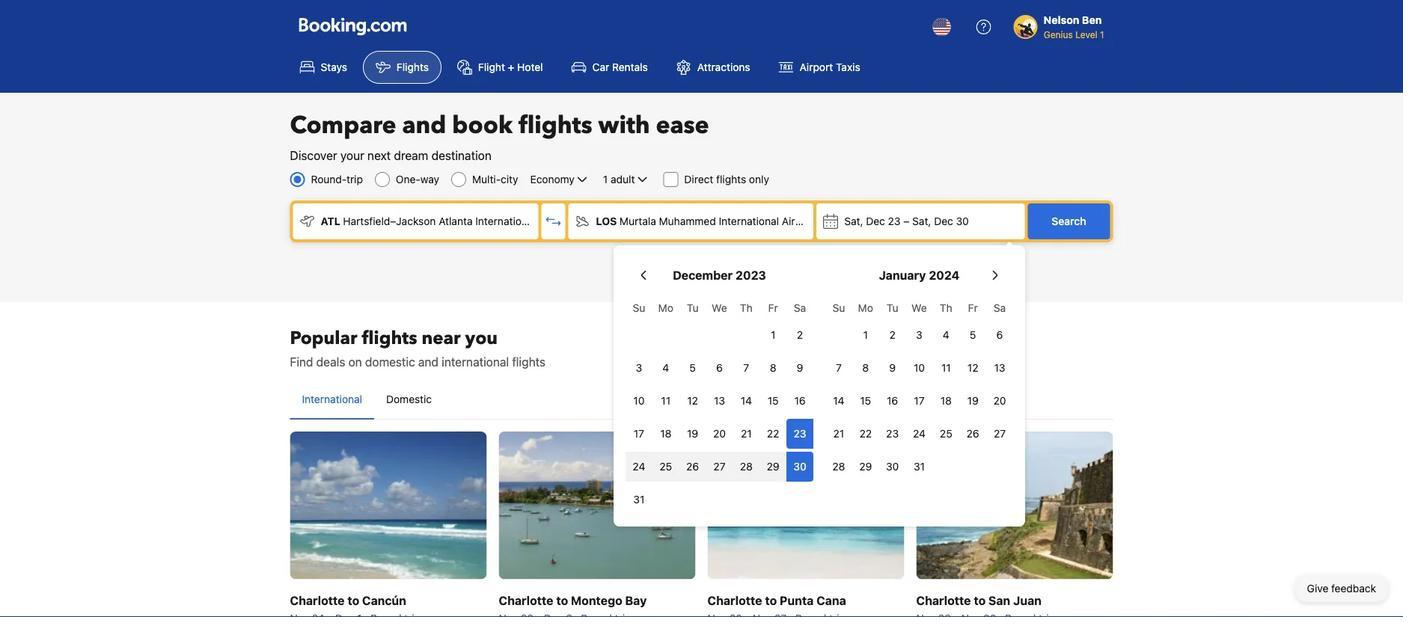 Task type: vqa. For each thing, say whether or not it's contained in the screenshot.


Task type: locate. For each thing, give the bounding box(es) containing it.
1 right the level
[[1101, 29, 1105, 40]]

2 inside checkbox
[[797, 329, 804, 341]]

5
[[970, 329, 977, 341], [690, 362, 696, 374]]

1 21 from the left
[[741, 428, 752, 440]]

0 horizontal spatial 27
[[714, 461, 726, 473]]

19 December 2023 checkbox
[[680, 419, 706, 449]]

17 left 18 january 2024 option
[[914, 395, 925, 407]]

30 right –
[[957, 215, 969, 228]]

5 January 2024 checkbox
[[960, 320, 987, 350]]

28 left 29 january 2024 checkbox
[[833, 461, 846, 473]]

15
[[768, 395, 779, 407], [861, 395, 872, 407]]

to left san
[[974, 594, 986, 608]]

18
[[941, 395, 952, 407], [661, 428, 672, 440]]

0 vertical spatial 25
[[940, 428, 953, 440]]

0 horizontal spatial 11
[[661, 395, 671, 407]]

2 tu from the left
[[887, 302, 899, 314]]

22 right 21 december 2023 checkbox
[[767, 428, 780, 440]]

0 vertical spatial 26
[[967, 428, 980, 440]]

1 vertical spatial 20
[[714, 428, 726, 440]]

11 December 2023 checkbox
[[653, 386, 680, 416]]

mo down the "december" at the top
[[659, 302, 674, 314]]

2 right 1 december 2023 checkbox
[[797, 329, 804, 341]]

1 horizontal spatial 17
[[914, 395, 925, 407]]

6 January 2024 checkbox
[[987, 320, 1014, 350]]

2 charlotte from the left
[[499, 594, 554, 608]]

25 right 24 january 2024 checkbox
[[940, 428, 953, 440]]

1 horizontal spatial 20
[[994, 395, 1007, 407]]

27 December 2023 checkbox
[[706, 452, 733, 482]]

2 7 from the left
[[836, 362, 842, 374]]

24 for 24 january 2024 checkbox
[[913, 428, 926, 440]]

2 sa from the left
[[994, 302, 1006, 314]]

0 horizontal spatial 30
[[794, 461, 807, 473]]

1 28 from the left
[[740, 461, 753, 473]]

su up 7 january 2024 option
[[833, 302, 846, 314]]

fr up the 5 january 2024 checkbox
[[969, 302, 978, 314]]

30 right 29 checkbox
[[794, 461, 807, 473]]

11 inside checkbox
[[942, 362, 951, 374]]

3 inside checkbox
[[917, 329, 923, 341]]

0 horizontal spatial dec
[[866, 215, 886, 228]]

car rentals
[[593, 61, 648, 73]]

popular
[[290, 326, 358, 351]]

charlotte inside charlotte to montego bay link
[[499, 594, 554, 608]]

1 horizontal spatial 21
[[834, 428, 845, 440]]

flights left only
[[717, 173, 747, 186]]

1 horizontal spatial 29
[[860, 461, 873, 473]]

0 horizontal spatial 24
[[633, 461, 646, 473]]

1 inside nelson ben genius level 1
[[1101, 29, 1105, 40]]

19 January 2024 checkbox
[[960, 386, 987, 416]]

0 horizontal spatial 6
[[717, 362, 723, 374]]

san
[[989, 594, 1011, 608]]

your
[[341, 149, 365, 163]]

1 horizontal spatial 19
[[968, 395, 979, 407]]

12 January 2024 checkbox
[[960, 353, 987, 383]]

hartsfield–jackson
[[343, 215, 436, 228]]

1 fr from the left
[[769, 302, 778, 314]]

sat, right –
[[913, 215, 932, 228]]

charlotte inside charlotte to punta cana link
[[708, 594, 763, 608]]

1 vertical spatial 11
[[661, 395, 671, 407]]

16 right 15 december 2023 checkbox
[[795, 395, 806, 407]]

23 inside option
[[887, 428, 899, 440]]

international down only
[[719, 215, 779, 228]]

1 horizontal spatial 3
[[917, 329, 923, 341]]

flights
[[397, 61, 429, 73]]

grid
[[626, 294, 814, 515], [826, 294, 1014, 482]]

2 January 2024 checkbox
[[880, 320, 906, 350]]

to left cancún
[[348, 594, 360, 608]]

4 charlotte from the left
[[917, 594, 972, 608]]

21 inside 21 january 2024 checkbox
[[834, 428, 845, 440]]

15 right 14 option
[[861, 395, 872, 407]]

1 horizontal spatial 8
[[863, 362, 869, 374]]

4 inside checkbox
[[663, 362, 670, 374]]

1 vertical spatial 6
[[717, 362, 723, 374]]

1 horizontal spatial 12
[[968, 362, 979, 374]]

18 inside option
[[941, 395, 952, 407]]

give feedback button
[[1296, 576, 1389, 603]]

los murtala muhammed international airport
[[596, 215, 816, 228]]

24
[[913, 428, 926, 440], [633, 461, 646, 473]]

1 horizontal spatial mo
[[859, 302, 874, 314]]

0 horizontal spatial 25
[[660, 461, 672, 473]]

0 horizontal spatial fr
[[769, 302, 778, 314]]

13 right 12 january 2024 option
[[995, 362, 1006, 374]]

13 January 2024 checkbox
[[987, 353, 1014, 383]]

1 horizontal spatial su
[[833, 302, 846, 314]]

1 horizontal spatial grid
[[826, 294, 1014, 482]]

16 January 2024 checkbox
[[880, 386, 906, 416]]

21 left 22 january 2024 "checkbox"
[[834, 428, 845, 440]]

1 horizontal spatial 2
[[890, 329, 896, 341]]

mo
[[659, 302, 674, 314], [859, 302, 874, 314]]

we
[[712, 302, 728, 314], [912, 302, 927, 314]]

24 left 25 'checkbox' at the left
[[633, 461, 646, 473]]

27 right 26 december 2023 checkbox
[[714, 461, 726, 473]]

find
[[290, 355, 313, 369]]

29 inside cell
[[767, 461, 780, 473]]

charlotte for charlotte to punta cana
[[708, 594, 763, 608]]

tu up the 2 january 2024 option
[[887, 302, 899, 314]]

sa for 2023
[[794, 302, 807, 314]]

to left punta
[[765, 594, 777, 608]]

1 horizontal spatial 7
[[836, 362, 842, 374]]

1 horizontal spatial 26
[[967, 428, 980, 440]]

3 to from the left
[[765, 594, 777, 608]]

1 inside dropdown button
[[603, 173, 608, 186]]

19
[[968, 395, 979, 407], [687, 428, 699, 440]]

near
[[422, 326, 461, 351]]

7 January 2024 checkbox
[[826, 353, 853, 383]]

domestic button
[[374, 380, 444, 419]]

7 December 2023 checkbox
[[733, 353, 760, 383]]

13 for 13 option
[[995, 362, 1006, 374]]

0 vertical spatial 19
[[968, 395, 979, 407]]

sa up 2 checkbox
[[794, 302, 807, 314]]

0 horizontal spatial 9
[[797, 362, 804, 374]]

0 horizontal spatial 17
[[634, 428, 645, 440]]

to
[[348, 594, 360, 608], [557, 594, 568, 608], [765, 594, 777, 608], [974, 594, 986, 608]]

7 left 8 january 2024 checkbox
[[836, 362, 842, 374]]

18 December 2023 checkbox
[[653, 419, 680, 449]]

21 inside 21 december 2023 checkbox
[[741, 428, 752, 440]]

charlotte to san juan
[[917, 594, 1042, 608]]

23 January 2024 checkbox
[[880, 419, 906, 449]]

1 vertical spatial 25
[[660, 461, 672, 473]]

1 left adult
[[603, 173, 608, 186]]

2 mo from the left
[[859, 302, 874, 314]]

charlotte for charlotte to san juan
[[917, 594, 972, 608]]

1 horizontal spatial 31
[[914, 461, 925, 473]]

charlotte left san
[[917, 594, 972, 608]]

2 inside option
[[890, 329, 896, 341]]

1 vertical spatial 10
[[634, 395, 645, 407]]

we down december 2023
[[712, 302, 728, 314]]

14 left 15 option
[[834, 395, 845, 407]]

7 right 6 december 2023 checkbox
[[744, 362, 750, 374]]

economy
[[531, 173, 575, 186]]

14 inside option
[[834, 395, 845, 407]]

19 for 19 january 2024 checkbox
[[968, 395, 979, 407]]

flights up economy
[[519, 109, 593, 142]]

0 horizontal spatial 16
[[795, 395, 806, 407]]

0 horizontal spatial 29
[[767, 461, 780, 473]]

ben
[[1083, 14, 1102, 26]]

25 left 26 december 2023 checkbox
[[660, 461, 672, 473]]

9 for the 9 option
[[890, 362, 896, 374]]

27 inside checkbox
[[994, 428, 1006, 440]]

1 vertical spatial and
[[419, 355, 439, 369]]

16 right 15 option
[[887, 395, 899, 407]]

29 right 28 checkbox
[[860, 461, 873, 473]]

3 right the 2 january 2024 option
[[917, 329, 923, 341]]

26 January 2024 checkbox
[[960, 419, 987, 449]]

19 right 18 december 2023 checkbox
[[687, 428, 699, 440]]

1 mo from the left
[[659, 302, 674, 314]]

6 right 5 december 2023 checkbox
[[717, 362, 723, 374]]

10 inside "checkbox"
[[914, 362, 925, 374]]

24 inside cell
[[633, 461, 646, 473]]

11 inside option
[[661, 395, 671, 407]]

14 inside checkbox
[[741, 395, 752, 407]]

31 inside 'checkbox'
[[914, 461, 925, 473]]

charlotte to punta cana image
[[708, 432, 905, 580]]

30 right 29 january 2024 checkbox
[[886, 461, 899, 473]]

1 horizontal spatial 9
[[890, 362, 896, 374]]

0 horizontal spatial su
[[633, 302, 646, 314]]

18 right "17" checkbox
[[941, 395, 952, 407]]

0 vertical spatial 31
[[914, 461, 925, 473]]

8
[[770, 362, 777, 374], [863, 362, 869, 374]]

4 right "3 january 2024" checkbox
[[943, 329, 950, 341]]

8 for 8 option
[[770, 362, 777, 374]]

january 2024
[[879, 268, 960, 283]]

31 down 24 december 2023 checkbox
[[634, 494, 645, 506]]

12 December 2023 checkbox
[[680, 386, 706, 416]]

2 December 2023 checkbox
[[787, 320, 814, 350]]

8 right 7 december 2023 checkbox
[[770, 362, 777, 374]]

17 left 18 december 2023 checkbox
[[634, 428, 645, 440]]

21 right "20 december 2023" option
[[741, 428, 752, 440]]

0 vertical spatial 3
[[917, 329, 923, 341]]

4 inside checkbox
[[943, 329, 950, 341]]

27 for the 27 checkbox
[[994, 428, 1006, 440]]

fr up 1 december 2023 checkbox
[[769, 302, 778, 314]]

muhammed
[[659, 215, 716, 228]]

1 horizontal spatial 11
[[942, 362, 951, 374]]

13 inside 13 option
[[995, 362, 1006, 374]]

30 for 30 checkbox
[[886, 461, 899, 473]]

17 inside checkbox
[[914, 395, 925, 407]]

8 December 2023 checkbox
[[760, 353, 787, 383]]

11 right 10 option
[[661, 395, 671, 407]]

9
[[797, 362, 804, 374], [890, 362, 896, 374]]

9 inside option
[[890, 362, 896, 374]]

1 7 from the left
[[744, 362, 750, 374]]

2 15 from the left
[[861, 395, 872, 407]]

10 January 2024 checkbox
[[906, 353, 933, 383]]

25 January 2024 checkbox
[[933, 419, 960, 449]]

9 January 2024 checkbox
[[880, 353, 906, 383]]

26 right 25 'checkbox' at the left
[[687, 461, 699, 473]]

1 horizontal spatial international
[[476, 215, 536, 228]]

2 horizontal spatial 30
[[957, 215, 969, 228]]

30 December 2023 checkbox
[[787, 452, 814, 482]]

12 for 12 january 2024 option
[[968, 362, 979, 374]]

dec left –
[[866, 215, 886, 228]]

22 inside "checkbox"
[[860, 428, 872, 440]]

2 2 from the left
[[890, 329, 896, 341]]

23 right 22 december 2023 checkbox
[[794, 428, 807, 440]]

tab list
[[290, 380, 1114, 421]]

5 December 2023 checkbox
[[680, 353, 706, 383]]

dec right –
[[935, 215, 954, 228]]

4 December 2023 checkbox
[[653, 353, 680, 383]]

14
[[741, 395, 752, 407], [834, 395, 845, 407]]

2 9 from the left
[[890, 362, 896, 374]]

1
[[1101, 29, 1105, 40], [603, 173, 608, 186], [771, 329, 776, 341], [864, 329, 868, 341]]

3 left 4 checkbox
[[636, 362, 643, 374]]

26 inside cell
[[687, 461, 699, 473]]

20 right 19 january 2024 checkbox
[[994, 395, 1007, 407]]

th up 4 checkbox
[[940, 302, 953, 314]]

23 inside checkbox
[[794, 428, 807, 440]]

8 right 7 january 2024 option
[[863, 362, 869, 374]]

2 29 from the left
[[860, 461, 873, 473]]

sa up 6 january 2024 checkbox
[[994, 302, 1006, 314]]

28 January 2024 checkbox
[[826, 452, 853, 482]]

20 inside checkbox
[[994, 395, 1007, 407]]

charlotte for charlotte to montego bay
[[499, 594, 554, 608]]

18 inside checkbox
[[661, 428, 672, 440]]

26
[[967, 428, 980, 440], [687, 461, 699, 473]]

30 for 30 option
[[794, 461, 807, 473]]

12 inside checkbox
[[688, 395, 699, 407]]

27 right 26 checkbox
[[994, 428, 1006, 440]]

14 for 14 checkbox
[[741, 395, 752, 407]]

0 horizontal spatial 13
[[714, 395, 725, 407]]

29
[[767, 461, 780, 473], [860, 461, 873, 473]]

10
[[914, 362, 925, 374], [634, 395, 645, 407]]

fr for 2023
[[769, 302, 778, 314]]

13 inside '13' checkbox
[[714, 395, 725, 407]]

12 right 11 january 2024 checkbox
[[968, 362, 979, 374]]

1 vertical spatial 12
[[688, 395, 699, 407]]

15 right 14 checkbox
[[768, 395, 779, 407]]

2 su from the left
[[833, 302, 846, 314]]

4 right "3 december 2023" "option"
[[663, 362, 670, 374]]

2 grid from the left
[[826, 294, 1014, 482]]

0 horizontal spatial we
[[712, 302, 728, 314]]

international
[[476, 215, 536, 228], [719, 215, 779, 228], [302, 393, 362, 406]]

1 vertical spatial 17
[[634, 428, 645, 440]]

to for cancún
[[348, 594, 360, 608]]

5 for the 5 january 2024 checkbox
[[970, 329, 977, 341]]

2 16 from the left
[[887, 395, 899, 407]]

0 horizontal spatial sat,
[[845, 215, 864, 228]]

27 inside option
[[714, 461, 726, 473]]

1 15 from the left
[[768, 395, 779, 407]]

22 December 2023 checkbox
[[760, 419, 787, 449]]

0 horizontal spatial 20
[[714, 428, 726, 440]]

december
[[673, 268, 733, 283]]

10 for 10 option
[[634, 395, 645, 407]]

30 cell
[[787, 449, 814, 482]]

30 inside checkbox
[[886, 461, 899, 473]]

9 December 2023 checkbox
[[787, 353, 814, 383]]

26 right 25 option
[[967, 428, 980, 440]]

car
[[593, 61, 610, 73]]

10 left 11 december 2023 option
[[634, 395, 645, 407]]

tu down the "december" at the top
[[687, 302, 699, 314]]

0 vertical spatial 12
[[968, 362, 979, 374]]

0 horizontal spatial mo
[[659, 302, 674, 314]]

31 December 2023 checkbox
[[626, 485, 653, 515]]

21
[[741, 428, 752, 440], [834, 428, 845, 440]]

9 right 8 option
[[797, 362, 804, 374]]

16 for 16 option
[[887, 395, 899, 407]]

28
[[740, 461, 753, 473], [833, 461, 846, 473]]

genius
[[1044, 29, 1074, 40]]

sat, left –
[[845, 215, 864, 228]]

1 vertical spatial 3
[[636, 362, 643, 374]]

international button
[[290, 380, 374, 419]]

0 vertical spatial 5
[[970, 329, 977, 341]]

12 right 11 december 2023 option
[[688, 395, 699, 407]]

10 inside option
[[634, 395, 645, 407]]

1 horizontal spatial 27
[[994, 428, 1006, 440]]

international down city
[[476, 215, 536, 228]]

su for january
[[833, 302, 846, 314]]

1 horizontal spatial sa
[[994, 302, 1006, 314]]

1 8 from the left
[[770, 362, 777, 374]]

international inside international button
[[302, 393, 362, 406]]

13 left 14 checkbox
[[714, 395, 725, 407]]

9 inside option
[[797, 362, 804, 374]]

1 horizontal spatial dec
[[935, 215, 954, 228]]

domestic
[[386, 393, 432, 406]]

0 vertical spatial 4
[[943, 329, 950, 341]]

sat, dec 23 – sat, dec 30
[[845, 215, 969, 228]]

0 vertical spatial 10
[[914, 362, 925, 374]]

15 inside 15 december 2023 checkbox
[[768, 395, 779, 407]]

1 vertical spatial 24
[[633, 461, 646, 473]]

0 horizontal spatial 2
[[797, 329, 804, 341]]

1 tu from the left
[[687, 302, 699, 314]]

1 horizontal spatial 16
[[887, 395, 899, 407]]

25 December 2023 checkbox
[[653, 452, 680, 482]]

1 we from the left
[[712, 302, 728, 314]]

25 for 25 option
[[940, 428, 953, 440]]

20 right 19 checkbox
[[714, 428, 726, 440]]

1 16 from the left
[[795, 395, 806, 407]]

murtala
[[620, 215, 656, 228]]

juan
[[1014, 594, 1042, 608]]

1 2 from the left
[[797, 329, 804, 341]]

0 vertical spatial 20
[[994, 395, 1007, 407]]

we up "3 january 2024" checkbox
[[912, 302, 927, 314]]

20
[[994, 395, 1007, 407], [714, 428, 726, 440]]

charlotte to punta cana
[[708, 594, 847, 608]]

2 fr from the left
[[969, 302, 978, 314]]

23 right 22 january 2024 "checkbox"
[[887, 428, 899, 440]]

0 horizontal spatial 10
[[634, 395, 645, 407]]

0 vertical spatial 13
[[995, 362, 1006, 374]]

1 charlotte from the left
[[290, 594, 345, 608]]

4
[[943, 329, 950, 341], [663, 362, 670, 374]]

6 right the 5 january 2024 checkbox
[[997, 329, 1004, 341]]

flights right international on the bottom left
[[512, 355, 546, 369]]

mo up 1 checkbox
[[859, 302, 874, 314]]

1 horizontal spatial fr
[[969, 302, 978, 314]]

1 vertical spatial 13
[[714, 395, 725, 407]]

13
[[995, 362, 1006, 374], [714, 395, 725, 407]]

flights inside compare and book flights with ease discover your next dream destination
[[519, 109, 593, 142]]

29 December 2023 checkbox
[[760, 452, 787, 482]]

25 inside 'checkbox'
[[660, 461, 672, 473]]

6
[[997, 329, 1004, 341], [717, 362, 723, 374]]

1 horizontal spatial 4
[[943, 329, 950, 341]]

0 horizontal spatial 14
[[741, 395, 752, 407]]

30 inside option
[[794, 461, 807, 473]]

8 January 2024 checkbox
[[853, 353, 880, 383]]

2 22 from the left
[[860, 428, 872, 440]]

airport for atl hartsfield–jackson atlanta international airport
[[539, 215, 572, 228]]

1 to from the left
[[348, 594, 360, 608]]

0 horizontal spatial 26
[[687, 461, 699, 473]]

1 grid from the left
[[626, 294, 814, 515]]

2023
[[736, 268, 767, 283]]

3 inside "option"
[[636, 362, 643, 374]]

airport
[[800, 61, 834, 73], [539, 215, 572, 228], [782, 215, 816, 228]]

1 horizontal spatial 10
[[914, 362, 925, 374]]

1 vertical spatial 26
[[687, 461, 699, 473]]

1 horizontal spatial 25
[[940, 428, 953, 440]]

20 inside option
[[714, 428, 726, 440]]

cancún
[[362, 594, 407, 608]]

flights up domestic
[[362, 326, 417, 351]]

charlotte
[[290, 594, 345, 608], [499, 594, 554, 608], [708, 594, 763, 608], [917, 594, 972, 608]]

3 charlotte from the left
[[708, 594, 763, 608]]

city
[[501, 173, 519, 186]]

1 horizontal spatial 24
[[913, 428, 926, 440]]

and down the near
[[419, 355, 439, 369]]

15 inside 15 option
[[861, 395, 872, 407]]

0 horizontal spatial 5
[[690, 362, 696, 374]]

11 right 10 "checkbox"
[[942, 362, 951, 374]]

11
[[942, 362, 951, 374], [661, 395, 671, 407]]

31 for the 31 december 2023 checkbox on the left bottom of page
[[634, 494, 645, 506]]

15 for 15 option
[[861, 395, 872, 407]]

charlotte to san juan link
[[917, 432, 1114, 618]]

27 January 2024 checkbox
[[987, 419, 1014, 449]]

31 right 30 checkbox
[[914, 461, 925, 473]]

24 for 24 december 2023 checkbox
[[633, 461, 646, 473]]

1 sat, from the left
[[845, 215, 864, 228]]

2
[[797, 329, 804, 341], [890, 329, 896, 341]]

23 for 23 checkbox
[[794, 428, 807, 440]]

to left montego
[[557, 594, 568, 608]]

1 horizontal spatial 28
[[833, 461, 846, 473]]

1 horizontal spatial sat,
[[913, 215, 932, 228]]

23 left –
[[888, 215, 901, 228]]

1 14 from the left
[[741, 395, 752, 407]]

18 right the 17 december 2023 checkbox
[[661, 428, 672, 440]]

7 inside checkbox
[[744, 362, 750, 374]]

2 we from the left
[[912, 302, 927, 314]]

28 inside checkbox
[[833, 461, 846, 473]]

0 horizontal spatial 8
[[770, 362, 777, 374]]

nelson ben genius level 1
[[1044, 14, 1105, 40]]

international down deals
[[302, 393, 362, 406]]

8 inside checkbox
[[863, 362, 869, 374]]

1 vertical spatial 27
[[714, 461, 726, 473]]

0 horizontal spatial 3
[[636, 362, 643, 374]]

2 14 from the left
[[834, 395, 845, 407]]

8 inside option
[[770, 362, 777, 374]]

1 horizontal spatial 15
[[861, 395, 872, 407]]

2 horizontal spatial international
[[719, 215, 779, 228]]

23 inside popup button
[[888, 215, 901, 228]]

24 right 23 option
[[913, 428, 926, 440]]

1 horizontal spatial we
[[912, 302, 927, 314]]

1 horizontal spatial 18
[[941, 395, 952, 407]]

0 horizontal spatial 31
[[634, 494, 645, 506]]

21 for 21 december 2023 checkbox
[[741, 428, 752, 440]]

25 inside option
[[940, 428, 953, 440]]

1 su from the left
[[633, 302, 646, 314]]

1 horizontal spatial 30
[[886, 461, 899, 473]]

19 right 18 january 2024 option
[[968, 395, 979, 407]]

31 for 31 january 2024 'checkbox'
[[914, 461, 925, 473]]

15 for 15 december 2023 checkbox
[[768, 395, 779, 407]]

1 sa from the left
[[794, 302, 807, 314]]

29 right 28 checkbox at bottom right
[[767, 461, 780, 473]]

and
[[402, 109, 447, 142], [419, 355, 439, 369]]

21 December 2023 checkbox
[[733, 419, 760, 449]]

0 horizontal spatial 15
[[768, 395, 779, 407]]

24 cell
[[626, 449, 653, 482]]

1 horizontal spatial 5
[[970, 329, 977, 341]]

0 horizontal spatial 19
[[687, 428, 699, 440]]

2 to from the left
[[557, 594, 568, 608]]

1 9 from the left
[[797, 362, 804, 374]]

4 for 4 checkbox
[[663, 362, 670, 374]]

29 for 29 checkbox
[[767, 461, 780, 473]]

17 inside checkbox
[[634, 428, 645, 440]]

feedback
[[1332, 583, 1377, 595]]

flights
[[519, 109, 593, 142], [717, 173, 747, 186], [362, 326, 417, 351], [512, 355, 546, 369]]

charlotte left punta
[[708, 594, 763, 608]]

1 vertical spatial 31
[[634, 494, 645, 506]]

25 for 25 'checkbox' at the left
[[660, 461, 672, 473]]

0 horizontal spatial 4
[[663, 362, 670, 374]]

22 left 23 option
[[860, 428, 872, 440]]

7 inside option
[[836, 362, 842, 374]]

charlotte inside charlotte to san juan link
[[917, 594, 972, 608]]

th for 2023
[[740, 302, 753, 314]]

3 for "3 january 2024" checkbox
[[917, 329, 923, 341]]

taxis
[[836, 61, 861, 73]]

10 right the 9 option
[[914, 362, 925, 374]]

20 for 20 january 2024 checkbox
[[994, 395, 1007, 407]]

sat,
[[845, 215, 864, 228], [913, 215, 932, 228]]

0 vertical spatial 27
[[994, 428, 1006, 440]]

flights link
[[363, 51, 442, 84]]

charlotte inside charlotte to cancún link
[[290, 594, 345, 608]]

0 horizontal spatial international
[[302, 393, 362, 406]]

and inside compare and book flights with ease discover your next dream destination
[[402, 109, 447, 142]]

14 right '13' checkbox
[[741, 395, 752, 407]]

and up dream at the left top of the page
[[402, 109, 447, 142]]

0 vertical spatial 18
[[941, 395, 952, 407]]

2 28 from the left
[[833, 461, 846, 473]]

1 horizontal spatial tu
[[887, 302, 899, 314]]

28 inside checkbox
[[740, 461, 753, 473]]

22 inside checkbox
[[767, 428, 780, 440]]

21 January 2024 checkbox
[[826, 419, 853, 449]]

5 for 5 december 2023 checkbox
[[690, 362, 696, 374]]

su up "3 december 2023" "option"
[[633, 302, 646, 314]]

2 left "3 january 2024" checkbox
[[890, 329, 896, 341]]

2 8 from the left
[[863, 362, 869, 374]]

1 22 from the left
[[767, 428, 780, 440]]

2 th from the left
[[940, 302, 953, 314]]

9 right 8 january 2024 checkbox
[[890, 362, 896, 374]]

charlotte left montego
[[499, 594, 554, 608]]

1 December 2023 checkbox
[[760, 320, 787, 350]]

30 January 2024 checkbox
[[880, 452, 906, 482]]

11 for 11 december 2023 option
[[661, 395, 671, 407]]

11 January 2024 checkbox
[[933, 353, 960, 383]]

20 December 2023 checkbox
[[706, 419, 733, 449]]

multi-
[[472, 173, 501, 186]]

2 21 from the left
[[834, 428, 845, 440]]

0 horizontal spatial th
[[740, 302, 753, 314]]

charlotte left cancún
[[290, 594, 345, 608]]

28 right 27 option
[[740, 461, 753, 473]]

0 horizontal spatial sa
[[794, 302, 807, 314]]

attractions link
[[664, 51, 763, 84]]

0 horizontal spatial 22
[[767, 428, 780, 440]]

0 horizontal spatial tu
[[687, 302, 699, 314]]

punta
[[780, 594, 814, 608]]

4 to from the left
[[974, 594, 986, 608]]

1 horizontal spatial 13
[[995, 362, 1006, 374]]

8 for 8 january 2024 checkbox
[[863, 362, 869, 374]]

17 January 2024 checkbox
[[906, 386, 933, 416]]

1 29 from the left
[[767, 461, 780, 473]]

31 inside checkbox
[[634, 494, 645, 506]]

sat, dec 23 – sat, dec 30 button
[[817, 204, 1025, 240]]

12 inside option
[[968, 362, 979, 374]]

th down 2023
[[740, 302, 753, 314]]

0 vertical spatial 17
[[914, 395, 925, 407]]

1 th from the left
[[740, 302, 753, 314]]

booking.com logo image
[[299, 18, 407, 36], [299, 18, 407, 36]]

sa for 2024
[[994, 302, 1006, 314]]

12
[[968, 362, 979, 374], [688, 395, 699, 407]]



Task type: describe. For each thing, give the bounding box(es) containing it.
su for december
[[633, 302, 646, 314]]

30 inside popup button
[[957, 215, 969, 228]]

nelson
[[1044, 14, 1080, 26]]

14 for 14 option
[[834, 395, 845, 407]]

6 for 6 january 2024 checkbox
[[997, 329, 1004, 341]]

21 for 21 january 2024 checkbox
[[834, 428, 845, 440]]

23 December 2023 checkbox
[[787, 419, 814, 449]]

22 for 22 january 2024 "checkbox"
[[860, 428, 872, 440]]

2 for 2 checkbox
[[797, 329, 804, 341]]

18 for 18 december 2023 checkbox
[[661, 428, 672, 440]]

17 for the 17 december 2023 checkbox
[[634, 428, 645, 440]]

multi-city
[[472, 173, 519, 186]]

trip
[[347, 173, 363, 186]]

28 cell
[[733, 449, 760, 482]]

1 adult button
[[602, 171, 652, 189]]

18 January 2024 checkbox
[[933, 386, 960, 416]]

december 2023
[[673, 268, 767, 283]]

charlotte to montego bay
[[499, 594, 647, 608]]

20 for "20 december 2023" option
[[714, 428, 726, 440]]

on
[[349, 355, 362, 369]]

20 January 2024 checkbox
[[987, 386, 1014, 416]]

rentals
[[612, 61, 648, 73]]

you
[[465, 326, 498, 351]]

round-trip
[[311, 173, 363, 186]]

15 January 2024 checkbox
[[853, 386, 880, 416]]

cana
[[817, 594, 847, 608]]

17 December 2023 checkbox
[[626, 419, 653, 449]]

compare
[[290, 109, 396, 142]]

to for san
[[974, 594, 986, 608]]

24 December 2023 checkbox
[[626, 452, 653, 482]]

1 adult
[[603, 173, 635, 186]]

adult
[[611, 173, 635, 186]]

mo for december
[[659, 302, 674, 314]]

grid for december
[[626, 294, 814, 515]]

hotel
[[517, 61, 543, 73]]

2024
[[929, 268, 960, 283]]

search
[[1052, 215, 1087, 228]]

popular flights near you find deals on domestic and international flights
[[290, 326, 546, 369]]

6 for 6 december 2023 checkbox
[[717, 362, 723, 374]]

charlotte to montego bay link
[[499, 432, 696, 618]]

26 for 26 checkbox
[[967, 428, 980, 440]]

4 January 2024 checkbox
[[933, 320, 960, 350]]

international for atlanta
[[476, 215, 536, 228]]

dream
[[394, 149, 429, 163]]

one-way
[[396, 173, 439, 186]]

23 for 23 option
[[887, 428, 899, 440]]

–
[[904, 215, 910, 228]]

charlotte for charlotte to cancún
[[290, 594, 345, 608]]

3 January 2024 checkbox
[[906, 320, 933, 350]]

charlotte to cancún
[[290, 594, 407, 608]]

level
[[1076, 29, 1098, 40]]

attractions
[[698, 61, 751, 73]]

7 for 7 january 2024 option
[[836, 362, 842, 374]]

airport taxis
[[800, 61, 861, 73]]

31 January 2024 checkbox
[[906, 452, 933, 482]]

give
[[1308, 583, 1329, 595]]

tab list containing international
[[290, 380, 1114, 421]]

15 December 2023 checkbox
[[760, 386, 787, 416]]

2 for the 2 january 2024 option
[[890, 329, 896, 341]]

next
[[368, 149, 391, 163]]

search button
[[1028, 204, 1111, 240]]

domestic
[[365, 355, 415, 369]]

direct flights only
[[685, 173, 770, 186]]

1 dec from the left
[[866, 215, 886, 228]]

29 cell
[[760, 449, 787, 482]]

book
[[453, 109, 513, 142]]

bay
[[626, 594, 647, 608]]

29 January 2024 checkbox
[[853, 452, 880, 482]]

+
[[508, 61, 515, 73]]

tu for january 2024
[[887, 302, 899, 314]]

11 for 11 january 2024 checkbox
[[942, 362, 951, 374]]

charlotte to san juan image
[[917, 432, 1114, 580]]

airport taxis link
[[766, 51, 873, 84]]

international for muhammed
[[719, 215, 779, 228]]

charlotte to montego bay image
[[499, 432, 696, 580]]

montego
[[571, 594, 623, 608]]

27 cell
[[706, 449, 733, 482]]

atl
[[321, 215, 341, 228]]

16 December 2023 checkbox
[[787, 386, 814, 416]]

with
[[599, 109, 650, 142]]

7 for 7 december 2023 checkbox
[[744, 362, 750, 374]]

january
[[879, 268, 927, 283]]

direct
[[685, 173, 714, 186]]

stays link
[[287, 51, 360, 84]]

stays
[[321, 61, 347, 73]]

deals
[[316, 355, 345, 369]]

flight + hotel
[[478, 61, 543, 73]]

24 January 2024 checkbox
[[906, 419, 933, 449]]

to for punta
[[765, 594, 777, 608]]

14 January 2024 checkbox
[[826, 386, 853, 416]]

9 for 9 december 2023 option on the bottom right of the page
[[797, 362, 804, 374]]

grid for january
[[826, 294, 1014, 482]]

one-
[[396, 173, 421, 186]]

2 sat, from the left
[[913, 215, 932, 228]]

and inside popular flights near you find deals on domestic and international flights
[[419, 355, 439, 369]]

international
[[442, 355, 509, 369]]

3 for "3 december 2023" "option"
[[636, 362, 643, 374]]

13 for '13' checkbox
[[714, 395, 725, 407]]

14 December 2023 checkbox
[[733, 386, 760, 416]]

3 December 2023 checkbox
[[626, 353, 653, 383]]

compare and book flights with ease discover your next dream destination
[[290, 109, 710, 163]]

22 for 22 december 2023 checkbox
[[767, 428, 780, 440]]

we for december
[[712, 302, 728, 314]]

13 December 2023 checkbox
[[706, 386, 733, 416]]

destination
[[432, 149, 492, 163]]

we for january
[[912, 302, 927, 314]]

fr for 2024
[[969, 302, 978, 314]]

10 December 2023 checkbox
[[626, 386, 653, 416]]

1 left 2 checkbox
[[771, 329, 776, 341]]

tu for december 2023
[[687, 302, 699, 314]]

10 for 10 "checkbox"
[[914, 362, 925, 374]]

ease
[[656, 109, 710, 142]]

27 for 27 option
[[714, 461, 726, 473]]

26 for 26 december 2023 checkbox
[[687, 461, 699, 473]]

los
[[596, 215, 617, 228]]

28 December 2023 checkbox
[[733, 452, 760, 482]]

way
[[421, 173, 439, 186]]

26 cell
[[680, 449, 706, 482]]

give feedback
[[1308, 583, 1377, 595]]

19 for 19 checkbox
[[687, 428, 699, 440]]

6 December 2023 checkbox
[[706, 353, 733, 383]]

car rentals link
[[559, 51, 661, 84]]

only
[[749, 173, 770, 186]]

28 for 21
[[833, 461, 846, 473]]

1 left the 2 january 2024 option
[[864, 329, 868, 341]]

2 dec from the left
[[935, 215, 954, 228]]

23 cell
[[787, 416, 814, 449]]

airport for los murtala muhammed international airport
[[782, 215, 816, 228]]

26 December 2023 checkbox
[[680, 452, 706, 482]]

18 for 18 january 2024 option
[[941, 395, 952, 407]]

round-
[[311, 173, 347, 186]]

25 cell
[[653, 449, 680, 482]]

28 for 27
[[740, 461, 753, 473]]

mo for january
[[859, 302, 874, 314]]

12 for 12 checkbox
[[688, 395, 699, 407]]

th for 2024
[[940, 302, 953, 314]]

17 for "17" checkbox
[[914, 395, 925, 407]]

16 for the 16 option
[[795, 395, 806, 407]]

charlotte to cancún image
[[290, 432, 487, 580]]

29 for 29 january 2024 checkbox
[[860, 461, 873, 473]]

discover
[[290, 149, 337, 163]]

22 January 2024 checkbox
[[853, 419, 880, 449]]

flight + hotel link
[[445, 51, 556, 84]]

charlotte to punta cana link
[[708, 432, 905, 618]]

4 for 4 checkbox
[[943, 329, 950, 341]]

atlanta
[[439, 215, 473, 228]]

atl hartsfield–jackson atlanta international airport
[[321, 215, 572, 228]]

charlotte to cancún link
[[290, 432, 487, 618]]

1 January 2024 checkbox
[[853, 320, 880, 350]]

to for montego
[[557, 594, 568, 608]]

flight
[[478, 61, 505, 73]]



